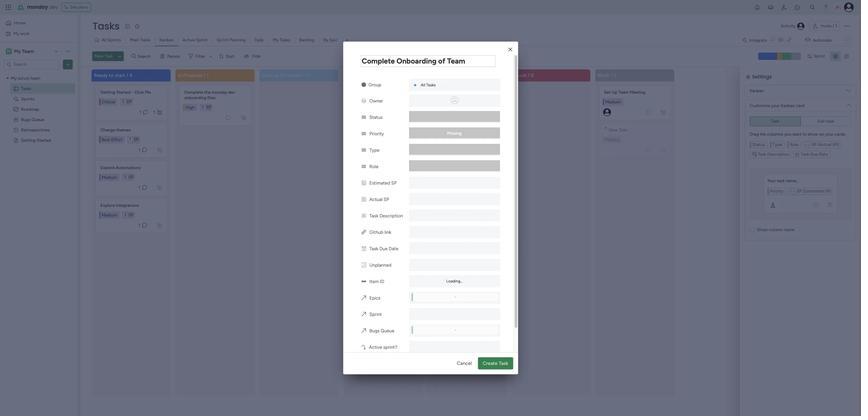 Task type: vqa. For each thing, say whether or not it's contained in the screenshot.
Sum inside 3 Sp Sum
no



Task type: describe. For each thing, give the bounding box(es) containing it.
sp (actual sp) for (estimated sp)
[[811, 155, 839, 160]]

active sprint?
[[369, 345, 397, 350]]

daily button
[[250, 35, 268, 45]]

list box for ready to start / 4
[[95, 83, 167, 233]]

invite
[[821, 23, 832, 29]]

sprint?
[[383, 345, 397, 350]]

0 horizontal spatial bugs
[[21, 117, 30, 122]]

sub-task for sp
[[817, 118, 834, 124]]

by epic button
[[319, 35, 342, 45]]

link
[[384, 230, 391, 235]]

onboarding
[[184, 95, 206, 100]]

due inside dialog
[[379, 246, 387, 251]]

cancel
[[457, 360, 472, 366]]

show column name for sp
[[757, 227, 795, 232]]

main table button
[[125, 35, 155, 45]]

complete the monday dev onboarding flow
[[184, 90, 236, 100]]

monday for complete the monday dev onboarding flow
[[212, 90, 227, 95]]

autopilot image
[[805, 36, 810, 44]]

explore integrations
[[100, 203, 139, 208]]

sort button
[[216, 51, 238, 61]]

v2 board relation small image for epics
[[361, 295, 366, 301]]

want for (estimated sp)
[[792, 145, 802, 150]]

/ right stuck
[[528, 72, 530, 78]]

up
[[612, 90, 617, 95]]

roadmap
[[21, 107, 39, 112]]

open for open a monday dev account
[[436, 90, 447, 95]]

github
[[369, 230, 383, 235]]

settings for sp
[[752, 73, 772, 80]]

by epic
[[323, 37, 338, 43]]

/ right progress
[[204, 72, 206, 78]]

show for sp
[[757, 227, 768, 232]]

set up team meeting
[[604, 90, 645, 95]]

/ inside button
[[833, 23, 834, 29]]

0 horizontal spatial queue
[[31, 117, 44, 122]]

customize for sp
[[750, 103, 770, 108]]

flow
[[207, 95, 216, 100]]

customize your kanban card for sp
[[750, 103, 804, 108]]

my scrum team
[[11, 76, 40, 81]]

caret down image
[[6, 76, 9, 80]]

high for in progress
[[186, 105, 195, 110]]

0 vertical spatial medium
[[605, 99, 621, 104]]

name for (estimated sp)
[[784, 240, 794, 245]]

apps image
[[794, 4, 801, 10]]

in progress / 1
[[178, 72, 209, 78]]

sprint button
[[805, 51, 828, 61]]

estimated
[[369, 180, 390, 186]]

v2 status image for type
[[361, 147, 366, 153]]

the inside open the sprint management board
[[448, 127, 454, 132]]

1 vertical spatial team
[[618, 90, 629, 95]]

sprint inside button
[[196, 37, 207, 43]]

cancel button
[[452, 357, 477, 370]]

1 horizontal spatial maria williams image
[[844, 2, 854, 12]]

v2 multiple person column image
[[361, 98, 366, 104]]

public board image
[[13, 86, 19, 91]]

inbox image
[[768, 4, 774, 10]]

sort
[[226, 54, 234, 59]]

my team
[[14, 48, 34, 54]]

dapulse numbers column image for estimated sp
[[361, 180, 366, 186]]

you for sp
[[784, 132, 791, 137]]

blank / 2
[[598, 72, 617, 78]]

drag the columns you want to show on your cards: for sp
[[750, 132, 846, 137]]

close image
[[509, 47, 512, 52]]

2 (estimated from the top
[[803, 202, 824, 207]]

person
[[167, 54, 180, 59]]

2 vertical spatial date
[[389, 246, 398, 251]]

create
[[483, 360, 498, 366]]

getting for getting started
[[21, 138, 36, 143]]

tasks up all sprints button
[[92, 19, 120, 33]]

kanban button
[[155, 35, 178, 45]]

0 horizontal spatial maria williams image
[[603, 108, 611, 116]]

item id
[[369, 279, 384, 284]]

your for sp
[[767, 178, 776, 183]]

home
[[14, 20, 26, 26]]

invite / 1
[[821, 23, 837, 29]]

my for my scrum team
[[11, 76, 17, 81]]

active sprint
[[183, 37, 207, 43]]

priority
[[369, 131, 384, 137]]

2 0 from the left
[[531, 72, 534, 78]]

all for all tasks
[[421, 83, 425, 87]]

to for sp
[[803, 132, 807, 137]]

3
[[124, 212, 126, 217]]

want for sp
[[792, 132, 802, 137]]

sprint inside button
[[814, 54, 825, 59]]

stuck / 0
[[514, 72, 534, 78]]

stuck
[[514, 72, 526, 78]]

row group containing ready to start
[[90, 69, 678, 416]]

all sprints
[[102, 37, 121, 43]]

2 sp for started
[[122, 99, 132, 104]]

search everything image
[[809, 4, 815, 10]]

sub- for sp
[[817, 118, 826, 124]]

set
[[604, 90, 611, 95]]

you for (estimated sp)
[[784, 145, 791, 150]]

click
[[134, 90, 144, 95]]

0 vertical spatial to
[[109, 72, 114, 78]]

my work button
[[4, 29, 65, 38]]

2 vertical spatial task due date
[[369, 246, 398, 251]]

themes
[[116, 127, 131, 132]]

retrospectives
[[21, 127, 50, 132]]

activity
[[781, 23, 796, 29]]

m
[[7, 49, 11, 54]]

all tasks
[[421, 83, 436, 87]]

my for my tasks
[[273, 37, 279, 43]]

change themes
[[100, 127, 131, 132]]

board
[[436, 133, 447, 138]]

role
[[369, 164, 378, 169]]

0 horizontal spatial sprints
[[21, 96, 35, 101]]

show for sp
[[808, 132, 818, 137]]

explore automations
[[100, 165, 141, 170]]

show for (estimated sp)
[[757, 240, 768, 245]]

tasks inside 'button'
[[280, 37, 290, 43]]

person button
[[157, 51, 184, 61]]

work
[[20, 31, 30, 36]]

main
[[130, 37, 139, 43]]

me
[[145, 90, 151, 95]]

my work
[[13, 31, 30, 36]]

card for sp
[[796, 103, 804, 108]]

getting started - click me
[[100, 90, 151, 95]]

critical for to
[[102, 99, 115, 104]]

ready to start / 4
[[94, 72, 132, 78]]

v2 lookup arrow image
[[361, 345, 366, 350]]

unplanned
[[369, 262, 391, 268]]

due for sp
[[810, 152, 818, 157]]

sprint
[[455, 127, 466, 132]]

column for sp
[[769, 227, 783, 232]]

queue inside dialog
[[381, 328, 394, 334]]

v2 pulse id image
[[361, 279, 366, 284]]

v2 status image for status
[[361, 115, 366, 120]]

/ right review
[[303, 72, 305, 78]]

cards: for sp
[[835, 132, 846, 137]]

list box containing my scrum team
[[0, 72, 78, 228]]

task description inside dialog
[[369, 213, 403, 219]]

add to favorites image
[[134, 23, 140, 29]]

done
[[430, 72, 441, 78]]

collapse board header image
[[846, 38, 850, 43]]

monday for open a monday dev account
[[451, 90, 467, 95]]

(actual for sp
[[818, 142, 831, 147]]

1 vertical spatial missing
[[605, 137, 620, 142]]

open for open the sprint management board
[[436, 127, 447, 132]]

backlog button
[[295, 35, 319, 45]]

home button
[[4, 18, 65, 28]]

description inside dialog
[[379, 213, 403, 219]]

account
[[476, 90, 491, 95]]

column for (estimated sp)
[[769, 240, 783, 245]]

columns for sp
[[767, 132, 783, 137]]

0 horizontal spatial missing
[[447, 131, 461, 136]]

2 right done
[[446, 72, 448, 78]]

date for (estimated sp)
[[819, 165, 828, 170]]

dapulse integrations image
[[742, 38, 747, 42]]

5 sp
[[124, 174, 134, 180]]

item
[[369, 279, 379, 284]]

estimated sp
[[369, 180, 397, 186]]

best
[[102, 137, 110, 142]]

select product image
[[5, 4, 12, 10]]

(actual for (estimated sp)
[[817, 155, 831, 160]]

columns for (estimated sp)
[[767, 145, 783, 150]]

1 0 from the left
[[306, 72, 309, 78]]

0 horizontal spatial monday
[[27, 4, 48, 11]]

description for sp
[[767, 152, 789, 157]]

blank
[[598, 72, 609, 78]]

epic
[[329, 37, 338, 43]]

1 sp for done / 2
[[453, 142, 463, 147]]

sub-task button for (estimated sp)
[[800, 129, 851, 139]]

customize your kanban card for (estimated sp)
[[749, 116, 804, 121]]

customize for (estimated sp)
[[749, 116, 770, 121]]

v2 sun image
[[361, 82, 366, 88]]

add view image
[[346, 38, 348, 42]]

plans
[[78, 5, 88, 10]]

v2 status image
[[361, 131, 366, 137]]

card for (estimated sp)
[[796, 116, 804, 121]]

workspace image
[[6, 48, 12, 55]]

start
[[115, 72, 125, 78]]

cards: for (estimated sp)
[[834, 145, 846, 150]]

sub- for (estimated sp)
[[817, 132, 826, 137]]



Task type: locate. For each thing, give the bounding box(es) containing it.
the inside complete the monday dev onboarding flow
[[204, 90, 211, 95]]

create task button
[[478, 357, 513, 370]]

table
[[140, 37, 150, 43]]

2 vertical spatial v2 status image
[[361, 164, 366, 169]]

description for (estimated sp)
[[767, 165, 789, 170]]

workspace selection element
[[6, 48, 35, 55]]

tasks inside dialog
[[426, 83, 436, 87]]

change
[[100, 127, 115, 132]]

/ right done
[[443, 72, 445, 78]]

1 vertical spatial sub-
[[817, 132, 826, 137]]

0 vertical spatial (actual
[[818, 142, 831, 147]]

1 vertical spatial want
[[792, 145, 802, 150]]

1 vertical spatial all
[[421, 83, 425, 87]]

0 vertical spatial settings
[[752, 73, 772, 80]]

bugs queue up active sprint?
[[369, 328, 394, 334]]

2 sub-task from the top
[[817, 132, 834, 137]]

0 vertical spatial want
[[792, 132, 802, 137]]

show
[[808, 132, 818, 137], [808, 145, 818, 150]]

0 horizontal spatial 1 sp
[[129, 137, 139, 142]]

active sprint button
[[178, 35, 212, 45]]

v2 status image left "status" at the top of page
[[361, 115, 366, 120]]

1 critical from the left
[[102, 99, 115, 104]]

due
[[810, 152, 818, 157], [810, 165, 818, 170], [379, 246, 387, 251]]

my
[[13, 31, 19, 36], [273, 37, 279, 43], [14, 48, 21, 54], [11, 76, 17, 81]]

1 vertical spatial medium
[[102, 175, 117, 180]]

1 horizontal spatial high
[[437, 142, 446, 148]]

1 your from the top
[[767, 178, 776, 183]]

task
[[105, 54, 113, 59], [758, 152, 766, 157], [801, 152, 809, 157], [758, 165, 766, 170], [801, 165, 809, 170], [369, 213, 378, 219], [369, 246, 378, 251], [499, 360, 508, 366]]

0 vertical spatial due
[[810, 152, 818, 157]]

option
[[0, 73, 78, 74]]

1 horizontal spatial queue
[[381, 328, 394, 334]]

0 vertical spatial v2 status image
[[361, 115, 366, 120]]

0 vertical spatial columns
[[767, 132, 783, 137]]

1 vertical spatial task due date
[[801, 165, 828, 170]]

0 horizontal spatial started
[[37, 138, 51, 143]]

medium down up
[[605, 99, 621, 104]]

see
[[70, 5, 77, 10]]

maria williams image
[[844, 2, 854, 12], [603, 108, 611, 116]]

notifications image
[[754, 4, 760, 10]]

review
[[287, 72, 302, 78]]

new task button
[[92, 51, 115, 61]]

0 horizontal spatial active
[[183, 37, 195, 43]]

high down board
[[437, 142, 446, 148]]

4
[[129, 72, 132, 78]]

bugs queue
[[21, 117, 44, 122], [369, 328, 394, 334]]

1 vertical spatial show
[[757, 240, 768, 245]]

1 vertical spatial show
[[808, 145, 818, 150]]

you
[[784, 132, 791, 137], [784, 145, 791, 150]]

status
[[369, 115, 382, 120]]

dapulse numbers column image left actual
[[361, 197, 366, 202]]

0 vertical spatial cards:
[[835, 132, 846, 137]]

queue up retrospectives
[[31, 117, 44, 122]]

sprints up roadmap
[[21, 96, 35, 101]]

1 vertical spatial bugs
[[369, 328, 379, 334]]

open up board
[[436, 127, 447, 132]]

0 vertical spatial sprints
[[107, 37, 121, 43]]

explore
[[100, 165, 115, 170], [100, 203, 115, 208]]

2 down getting started - click me
[[122, 99, 124, 104]]

1 vertical spatial name...
[[786, 191, 799, 196]]

0 vertical spatial show column name
[[757, 227, 795, 232]]

1 inside button
[[835, 23, 837, 29]]

1 vertical spatial settings
[[752, 83, 772, 90]]

new task
[[95, 54, 113, 59]]

1 sub- from the top
[[817, 118, 826, 124]]

1 vertical spatial column
[[769, 240, 783, 245]]

1 vertical spatial 2 sp
[[202, 104, 211, 110]]

getting started
[[21, 138, 51, 143]]

medium down explore automations
[[102, 175, 117, 180]]

0 vertical spatial card
[[796, 103, 804, 108]]

0 vertical spatial bugs
[[21, 117, 30, 122]]

drag for sp
[[750, 132, 759, 137]]

sprint up filter
[[196, 37, 207, 43]]

daily
[[255, 37, 264, 43]]

your task name... for (estimated sp)
[[767, 191, 799, 196]]

0 vertical spatial started
[[116, 90, 131, 95]]

0 right review
[[306, 72, 309, 78]]

started
[[116, 90, 131, 95], [37, 138, 51, 143]]

maria williams image down set
[[603, 108, 611, 116]]

sub-
[[817, 118, 826, 124], [817, 132, 826, 137]]

/ left 4
[[126, 72, 128, 78]]

1 vertical spatial 1 sp
[[453, 142, 463, 147]]

2
[[446, 72, 448, 78], [614, 72, 617, 78], [122, 99, 124, 104], [202, 104, 204, 110]]

1 vertical spatial you
[[784, 145, 791, 150]]

actual sp
[[369, 197, 389, 202]]

1 sp
[[129, 137, 139, 142], [453, 142, 463, 147]]

task description
[[758, 152, 789, 157], [758, 165, 789, 170], [369, 213, 403, 219]]

on for (estimated sp)
[[819, 145, 824, 150]]

0 vertical spatial queue
[[31, 117, 44, 122]]

2 your task name... from the top
[[767, 191, 799, 196]]

1 explore from the top
[[100, 165, 115, 170]]

getting for getting started - click me
[[100, 90, 115, 95]]

tasks right public board image
[[21, 86, 31, 91]]

waiting for review / 0
[[262, 72, 309, 78]]

date
[[819, 152, 828, 157], [819, 165, 828, 170], [389, 246, 398, 251]]

v2 status image left role
[[361, 164, 366, 169]]

list box for done / 2
[[431, 83, 503, 163]]

1 vertical spatial drag the columns you want to show on your cards:
[[749, 145, 846, 150]]

0 vertical spatial name...
[[786, 178, 799, 183]]

sprint down automate
[[814, 54, 825, 59]]

kanban
[[159, 37, 174, 43], [750, 88, 764, 93], [749, 101, 764, 106], [781, 103, 795, 108], [781, 116, 795, 121]]

on for sp
[[819, 132, 824, 137]]

description
[[767, 152, 789, 157], [767, 165, 789, 170], [379, 213, 403, 219]]

dialog containing cancel
[[343, 42, 518, 374]]

1 vertical spatial task description
[[758, 165, 789, 170]]

all for all sprints
[[102, 37, 106, 43]]

backlog
[[299, 37, 314, 43]]

1 sp down themes
[[129, 137, 139, 142]]

all sprints button
[[92, 35, 125, 45]]

/ right invite
[[833, 23, 834, 29]]

tasks inside list box
[[21, 86, 31, 91]]

sub-task button
[[800, 116, 851, 126], [800, 129, 851, 139]]

due for (estimated sp)
[[810, 165, 818, 170]]

5
[[124, 174, 126, 180]]

1 vertical spatial name
[[784, 240, 794, 245]]

active right v2 lookup arrow icon
[[369, 345, 382, 350]]

0 vertical spatial all
[[102, 37, 106, 43]]

1 vertical spatial your
[[767, 191, 776, 196]]

1 vertical spatial open
[[436, 127, 447, 132]]

card
[[796, 103, 804, 108], [796, 116, 804, 121]]

list box containing open a monday dev account
[[431, 83, 503, 163]]

critical for /
[[437, 99, 451, 104]]

waiting
[[262, 72, 279, 78]]

0 vertical spatial name
[[784, 227, 795, 232]]

monday inside complete the monday dev onboarding flow
[[212, 90, 227, 95]]

arrow down image
[[207, 53, 214, 60]]

show board description image
[[124, 23, 131, 29]]

sprint planning button
[[212, 35, 250, 45]]

team inside workspace selection element
[[22, 48, 34, 54]]

task due date
[[801, 152, 828, 157], [801, 165, 828, 170], [369, 246, 398, 251]]

task description for (estimated sp)
[[758, 165, 789, 170]]

1 vertical spatial columns
[[767, 145, 783, 150]]

2 sp for the
[[202, 104, 211, 110]]

active for active sprint
[[183, 37, 195, 43]]

v2 search image
[[131, 53, 136, 60]]

started for getting started
[[37, 138, 51, 143]]

/ right blank
[[611, 72, 613, 78]]

critical down a
[[437, 99, 451, 104]]

getting right public board icon
[[21, 138, 36, 143]]

my right caret down image
[[11, 76, 17, 81]]

getting down ready to start / 4
[[100, 90, 115, 95]]

settings for (estimated sp)
[[752, 83, 772, 90]]

progress
[[183, 72, 202, 78]]

0 vertical spatial sp (actual sp)
[[812, 142, 839, 147]]

invite / 1 button
[[810, 21, 840, 31]]

1 vertical spatial high
[[437, 142, 446, 148]]

2 critical from the left
[[437, 99, 451, 104]]

(estimated down sp (estimated sp)
[[803, 202, 824, 207]]

0 horizontal spatial dev
[[49, 4, 58, 11]]

see plans
[[70, 5, 88, 10]]

1 sp down open the sprint management board
[[453, 142, 463, 147]]

dev inside complete the monday dev onboarding flow
[[228, 90, 235, 95]]

public board image
[[13, 137, 19, 143]]

1 vertical spatial v2 board relation small image
[[361, 312, 366, 317]]

dev for complete the monday dev onboarding flow
[[228, 90, 235, 95]]

1 open from the top
[[436, 90, 447, 95]]

high for open a monday dev account
[[437, 142, 446, 148]]

0 horizontal spatial critical
[[102, 99, 115, 104]]

v2 status image left type
[[361, 147, 366, 153]]

create task
[[483, 360, 508, 366]]

dapulse numbers column image left estimated
[[361, 180, 366, 186]]

your task name...
[[767, 178, 799, 183], [767, 191, 799, 196]]

1 vertical spatial -
[[454, 295, 456, 299]]

group
[[368, 82, 381, 88]]

sprints down tasks field
[[107, 37, 121, 43]]

bugs up active sprint?
[[369, 328, 379, 334]]

v2 link column image
[[361, 230, 366, 235]]

bugs queue down roadmap
[[21, 117, 44, 122]]

scrum
[[18, 76, 30, 81]]

list box
[[0, 72, 78, 228], [95, 83, 167, 233], [431, 83, 503, 163], [599, 83, 671, 158]]

monday right a
[[451, 90, 467, 95]]

none field inside dialog
[[361, 55, 495, 67]]

show column name
[[757, 227, 795, 232], [757, 240, 794, 245]]

v2 checkbox image
[[361, 262, 366, 268]]

medium for integrations
[[102, 212, 117, 217]]

date for sp
[[819, 152, 828, 157]]

1 horizontal spatial 0
[[531, 72, 534, 78]]

tasks left backlog
[[280, 37, 290, 43]]

0 vertical spatial task description
[[758, 152, 789, 157]]

my inside workspace selection element
[[14, 48, 21, 54]]

help image
[[823, 4, 829, 10]]

Search field
[[136, 52, 154, 61]]

my for my work
[[13, 31, 19, 36]]

0 vertical spatial getting
[[100, 90, 115, 95]]

Tasks field
[[91, 19, 121, 33]]

v2 long text column image
[[361, 213, 366, 219]]

v2 board relation small image for bugs queue
[[361, 328, 366, 334]]

all inside button
[[102, 37, 106, 43]]

3 sp
[[124, 212, 134, 217]]

row group
[[90, 69, 678, 416]]

1 vertical spatial started
[[37, 138, 51, 143]]

0 vertical spatial active
[[183, 37, 195, 43]]

2 sp down flow
[[202, 104, 211, 110]]

1 horizontal spatial missing
[[605, 137, 620, 142]]

cards:
[[835, 132, 846, 137], [834, 145, 846, 150]]

done / 2
[[430, 72, 448, 78]]

v2 status image
[[361, 115, 366, 120], [361, 147, 366, 153], [361, 164, 366, 169]]

open a monday dev account
[[436, 90, 491, 95]]

0 vertical spatial drag
[[750, 132, 759, 137]]

2 your from the top
[[767, 191, 776, 196]]

1 v2 board relation small image from the top
[[361, 295, 366, 301]]

- for epics
[[454, 295, 456, 299]]

kanban inside button
[[159, 37, 174, 43]]

started for getting started - click me
[[116, 90, 131, 95]]

open
[[436, 90, 447, 95], [436, 127, 447, 132]]

started down retrospectives
[[37, 138, 51, 143]]

your task name... for sp
[[767, 178, 799, 183]]

0 vertical spatial -
[[132, 90, 133, 95]]

drag for (estimated sp)
[[749, 145, 759, 150]]

0 horizontal spatial bugs queue
[[21, 117, 44, 122]]

team right up
[[618, 90, 629, 95]]

0 vertical spatial date
[[819, 152, 828, 157]]

in
[[178, 72, 182, 78]]

filter button
[[186, 51, 214, 61]]

drag the columns you want to show on your cards: for (estimated sp)
[[749, 145, 846, 150]]

customize
[[750, 103, 770, 108], [749, 116, 770, 121]]

1 horizontal spatial all
[[421, 83, 425, 87]]

the
[[204, 90, 211, 95], [448, 127, 454, 132], [760, 132, 766, 137], [760, 145, 766, 150]]

name... for (estimated sp)
[[786, 191, 799, 196]]

queue up sprint?
[[381, 328, 394, 334]]

2 sub-task button from the top
[[800, 129, 851, 139]]

angle down image
[[118, 54, 121, 59]]

active for active sprint?
[[369, 345, 382, 350]]

see plans button
[[62, 3, 91, 12]]

0 vertical spatial your
[[767, 178, 776, 183]]

sub-task button for sp
[[800, 116, 851, 126]]

1 sub-task button from the top
[[800, 116, 851, 126]]

id
[[380, 279, 384, 284]]

1 horizontal spatial sprints
[[107, 37, 121, 43]]

my left "work"
[[13, 31, 19, 36]]

explore for explore automations
[[100, 165, 115, 170]]

high down onboarding
[[186, 105, 195, 110]]

3 v2 status image from the top
[[361, 164, 366, 169]]

my right workspace image
[[14, 48, 21, 54]]

1 horizontal spatial bugs
[[369, 328, 379, 334]]

0 horizontal spatial getting
[[21, 138, 36, 143]]

1 horizontal spatial team
[[618, 90, 629, 95]]

1 dapulse numbers column image from the top
[[361, 180, 366, 186]]

dapulse date column image
[[361, 246, 366, 251]]

open left a
[[436, 90, 447, 95]]

your for (estimated sp)
[[767, 191, 776, 196]]

invite members image
[[781, 4, 787, 10]]

0 vertical spatial 1 sp
[[129, 137, 139, 142]]

medium for automations
[[102, 175, 117, 180]]

1 vertical spatial sp (actual sp)
[[811, 155, 839, 160]]

for
[[280, 72, 286, 78]]

v2 board relation small image
[[361, 295, 366, 301], [361, 312, 366, 317], [361, 328, 366, 334]]

list box containing set up team meeting
[[599, 83, 671, 158]]

open the sprint management board
[[436, 127, 494, 138]]

0 vertical spatial open
[[436, 90, 447, 95]]

0 horizontal spatial 0
[[306, 72, 309, 78]]

active up filter popup button
[[183, 37, 195, 43]]

1 vertical spatial maria williams image
[[603, 108, 611, 116]]

1 (estimated from the top
[[803, 189, 824, 194]]

sub-task for (estimated sp)
[[817, 132, 834, 137]]

2 v2 status image from the top
[[361, 147, 366, 153]]

getting
[[100, 90, 115, 95], [21, 138, 36, 143]]

dev for open a monday dev account
[[468, 90, 475, 95]]

1 sp for ready to start / 4
[[129, 137, 139, 142]]

dapulse numbers column image
[[361, 180, 366, 186], [361, 197, 366, 202]]

my right daily
[[273, 37, 279, 43]]

1 vertical spatial due
[[810, 165, 818, 170]]

automate
[[813, 38, 832, 43]]

1 v2 status image from the top
[[361, 115, 366, 120]]

medium
[[605, 99, 621, 104], [102, 175, 117, 180], [102, 212, 117, 217]]

active inside button
[[183, 37, 195, 43]]

1 vertical spatial date
[[819, 165, 828, 170]]

started left the click
[[116, 90, 131, 95]]

1 vertical spatial card
[[796, 116, 804, 121]]

show column name for (estimated sp)
[[757, 240, 794, 245]]

(actual
[[818, 142, 831, 147], [817, 155, 831, 160]]

v2 board relation small image for sprint
[[361, 312, 366, 317]]

epics
[[369, 295, 380, 301]]

1 your task name... from the top
[[767, 178, 799, 183]]

1 vertical spatial description
[[767, 165, 789, 170]]

1 vertical spatial explore
[[100, 203, 115, 208]]

effort
[[111, 137, 122, 142]]

2 sub- from the top
[[817, 132, 826, 137]]

sp)
[[833, 142, 839, 147], [832, 155, 839, 160], [825, 189, 831, 194], [825, 202, 831, 207]]

list box for blank / 2
[[599, 83, 671, 158]]

1 horizontal spatial bugs queue
[[369, 328, 394, 334]]

dapulse numbers column image for actual sp
[[361, 197, 366, 202]]

main content
[[81, 66, 861, 416]]

my inside button
[[13, 31, 19, 36]]

0 vertical spatial high
[[186, 105, 195, 110]]

planning
[[229, 37, 245, 43]]

2 sp down getting started - click me
[[122, 99, 132, 104]]

name... for sp
[[786, 178, 799, 183]]

sprints inside button
[[107, 37, 121, 43]]

monday up flow
[[212, 90, 227, 95]]

1 vertical spatial v2 status image
[[361, 147, 366, 153]]

explore for explore integrations
[[100, 203, 115, 208]]

main content containing settings
[[81, 66, 861, 416]]

(estimated sp)
[[802, 202, 831, 207]]

open inside open the sprint management board
[[436, 127, 447, 132]]

maria williams image right help icon
[[844, 2, 854, 12]]

- for bugs queue
[[454, 328, 456, 332]]

sprint down epics
[[369, 312, 382, 317]]

2 explore from the top
[[100, 203, 115, 208]]

2 open from the top
[[436, 127, 447, 132]]

all
[[102, 37, 106, 43], [421, 83, 425, 87]]

2 right blank
[[614, 72, 617, 78]]

1 horizontal spatial active
[[369, 345, 382, 350]]

list box containing getting started - click me
[[95, 83, 167, 233]]

0 vertical spatial description
[[767, 152, 789, 157]]

0 vertical spatial your task name...
[[767, 178, 799, 183]]

name...
[[786, 178, 799, 183], [786, 191, 799, 196]]

Search in workspace field
[[13, 61, 51, 68]]

activity button
[[778, 21, 807, 31]]

sprint left the planning at the left of the page
[[217, 37, 228, 43]]

1 vertical spatial your task name...
[[767, 191, 799, 196]]

2 down onboarding
[[202, 104, 204, 110]]

0 vertical spatial column
[[769, 227, 783, 232]]

customize your kanban card
[[750, 103, 804, 108], [749, 116, 804, 121]]

sprint inside "button"
[[217, 37, 228, 43]]

show for (estimated sp)
[[808, 145, 818, 150]]

1 sub-task from the top
[[817, 118, 834, 124]]

1 vertical spatial active
[[369, 345, 382, 350]]

github link
[[369, 230, 391, 235]]

medium down explore integrations
[[102, 212, 117, 217]]

explore left the 'automations'
[[100, 165, 115, 170]]

team up search in workspace field at the top
[[22, 48, 34, 54]]

2 v2 board relation small image from the top
[[361, 312, 366, 317]]

1 vertical spatial (estimated
[[803, 202, 824, 207]]

0 vertical spatial (estimated
[[803, 189, 824, 194]]

(estimated up (estimated sp)
[[803, 189, 824, 194]]

- inside "row group"
[[132, 90, 133, 95]]

bugs down roadmap
[[21, 117, 30, 122]]

0 horizontal spatial all
[[102, 37, 106, 43]]

my for my team
[[14, 48, 21, 54]]

task due date for (estimated sp)
[[801, 165, 828, 170]]

2 vertical spatial v2 board relation small image
[[361, 328, 366, 334]]

task due date for sp
[[801, 152, 828, 157]]

type
[[369, 147, 379, 153]]

2 dapulse numbers column image from the top
[[361, 197, 366, 202]]

tasks down done
[[426, 83, 436, 87]]

monday up "home" button
[[27, 4, 48, 11]]

0 vertical spatial maria williams image
[[844, 2, 854, 12]]

dialog
[[343, 42, 518, 374]]

0 right stuck
[[531, 72, 534, 78]]

sp (actual sp) for sp
[[812, 142, 839, 147]]

task description for sp
[[758, 152, 789, 157]]

to for (estimated sp)
[[803, 145, 807, 150]]

0 vertical spatial team
[[22, 48, 34, 54]]

3 v2 board relation small image from the top
[[361, 328, 366, 334]]

2 vertical spatial medium
[[102, 212, 117, 217]]

explore left "integrations"
[[100, 203, 115, 208]]

name for sp
[[784, 227, 795, 232]]

sp (estimated sp)
[[797, 189, 831, 194]]

loading...
[[446, 279, 463, 283]]

0 vertical spatial customize
[[750, 103, 770, 108]]

owner
[[369, 98, 383, 104]]

1 vertical spatial customize your kanban card
[[749, 116, 804, 121]]

v2 status image for role
[[361, 164, 366, 169]]

1 vertical spatial (actual
[[817, 155, 831, 160]]

my inside 'button'
[[273, 37, 279, 43]]

0 vertical spatial drag the columns you want to show on your cards:
[[750, 132, 846, 137]]

critical down getting started - click me
[[102, 99, 115, 104]]

by
[[323, 37, 328, 43]]

None field
[[361, 55, 495, 67]]



